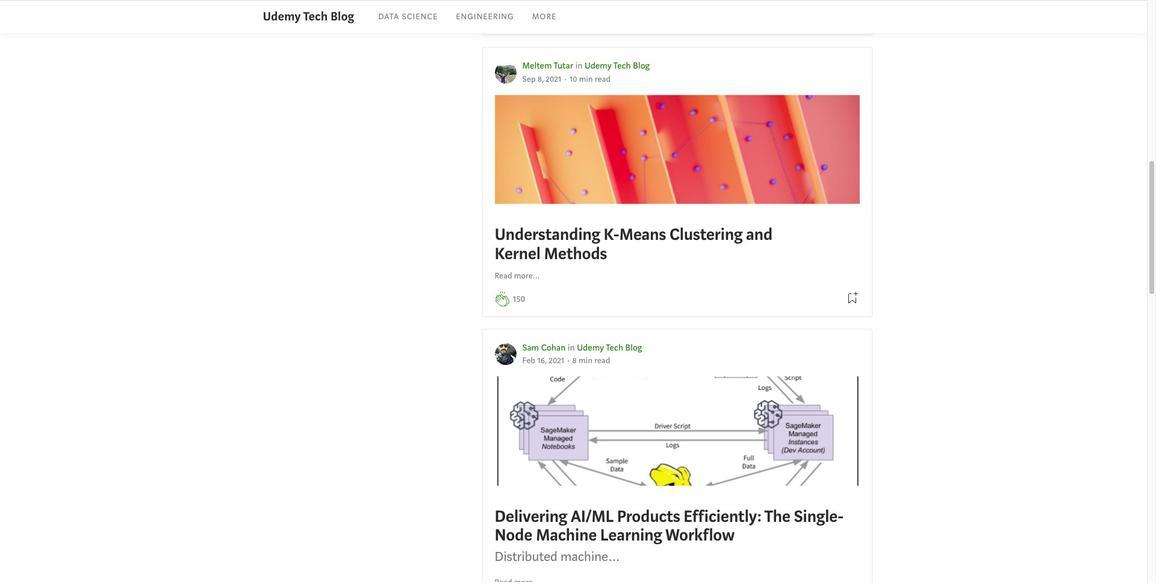 Task type: describe. For each thing, give the bounding box(es) containing it.
150
[[513, 294, 525, 305]]

ai/ml
[[571, 506, 614, 528]]

10 min read image
[[569, 74, 611, 85]]

sam cohan link
[[522, 342, 566, 354]]

93
[[513, 12, 521, 23]]

read more…
[[495, 271, 540, 282]]

tech for understanding k-means clustering and kernel methods
[[614, 60, 631, 72]]

meltem tutar link
[[522, 60, 573, 72]]

go to the profile of meltem tutar image
[[495, 62, 516, 84]]

udemy tech blog
[[263, 8, 354, 24]]

kernel methods
[[495, 243, 607, 265]]

meltem
[[522, 60, 552, 72]]

sep 8, 2021
[[522, 74, 561, 85]]

udemy tech blog link for delivering ai/ml products efficiently: the single- node machine learning workflow
[[577, 342, 642, 354]]

udemy tech blog link for understanding k-means clustering and kernel methods
[[585, 60, 650, 72]]

science
[[402, 11, 438, 22]]

the
[[765, 506, 790, 528]]

learning workflow
[[600, 525, 735, 547]]

more…
[[514, 271, 540, 282]]

0 vertical spatial tech
[[303, 8, 328, 24]]

data science
[[378, 11, 438, 22]]

delivering
[[495, 506, 567, 528]]

8,
[[538, 74, 544, 85]]

machine
[[536, 525, 597, 547]]

data
[[378, 11, 399, 22]]

feb
[[522, 356, 535, 367]]

engineering
[[456, 11, 514, 22]]

blog for delivering ai/ml products efficiently: the single- node machine learning workflow
[[625, 342, 642, 354]]

tutar
[[554, 60, 573, 72]]

clustering
[[669, 224, 743, 246]]

2021 for delivering ai/ml products efficiently: the single- node machine learning workflow
[[549, 356, 564, 367]]

sam cohan in udemy tech blog
[[522, 342, 642, 354]]

go to the profile of sam cohan image
[[495, 344, 516, 366]]

sep
[[522, 74, 536, 85]]

delivering ai/ml products efficiently: the single- node machine learning workflow distributed machine…
[[495, 506, 844, 566]]

feb 16, 2021
[[522, 356, 564, 367]]

cohan
[[541, 342, 566, 354]]

0 vertical spatial blog
[[331, 8, 354, 24]]

meltem tutar in udemy tech blog
[[522, 60, 650, 72]]

0 vertical spatial udemy
[[263, 8, 301, 24]]

in for understanding k-means clustering and kernel methods
[[575, 60, 583, 72]]

2021 for understanding k-means clustering and kernel methods
[[546, 74, 561, 85]]

distributed
[[495, 549, 557, 566]]

single-
[[794, 506, 844, 528]]

sep 8, 2021 link
[[522, 74, 561, 85]]



Task type: locate. For each thing, give the bounding box(es) containing it.
understanding k-means clustering and kernel methods
[[495, 224, 773, 265]]

1 vertical spatial in
[[568, 342, 575, 354]]

1 vertical spatial 2021
[[549, 356, 564, 367]]

sam
[[522, 342, 539, 354]]

blog for understanding k-means clustering and kernel methods
[[633, 60, 650, 72]]

means
[[619, 224, 666, 246]]

8 min read image
[[572, 356, 610, 367]]

2 vertical spatial udemy
[[577, 342, 604, 354]]

0 vertical spatial udemy tech blog link
[[263, 8, 354, 26]]

products
[[617, 506, 680, 528]]

understanding k-means clustering and kernel methods link
[[495, 95, 860, 267]]

2 vertical spatial tech
[[606, 342, 623, 354]]

understanding
[[495, 224, 600, 246]]

2021 right 8,
[[546, 74, 561, 85]]

udemy for understanding k-means clustering and kernel methods
[[585, 60, 612, 72]]

93 button
[[513, 11, 521, 24]]

in right tutar
[[575, 60, 583, 72]]

machine…
[[560, 549, 620, 566]]

udemy
[[263, 8, 301, 24], [585, 60, 612, 72], [577, 342, 604, 354]]

tech
[[303, 8, 328, 24], [614, 60, 631, 72], [606, 342, 623, 354]]

more
[[532, 11, 557, 22]]

in right cohan
[[568, 342, 575, 354]]

1 vertical spatial blog
[[633, 60, 650, 72]]

0 vertical spatial 2021
[[546, 74, 561, 85]]

2021 down cohan
[[549, 356, 564, 367]]

efficiently:
[[684, 506, 762, 528]]

read more… link
[[495, 270, 540, 283]]

feb 16, 2021 link
[[522, 356, 564, 367]]

2021
[[546, 74, 561, 85], [549, 356, 564, 367]]

in for delivering ai/ml products efficiently: the single- node machine learning workflow
[[568, 342, 575, 354]]

0 vertical spatial in
[[575, 60, 583, 72]]

and
[[746, 224, 773, 246]]

16,
[[537, 356, 547, 367]]

0 horizontal spatial in
[[568, 342, 575, 354]]

1 vertical spatial udemy tech blog link
[[585, 60, 650, 72]]

1 horizontal spatial in
[[575, 60, 583, 72]]

2 vertical spatial blog
[[625, 342, 642, 354]]

tech for delivering ai/ml products efficiently: the single- node machine learning workflow
[[606, 342, 623, 354]]

1 vertical spatial tech
[[614, 60, 631, 72]]

engineering link
[[456, 11, 514, 22]]

udemy for delivering ai/ml products efficiently: the single- node machine learning workflow
[[577, 342, 604, 354]]

read
[[495, 271, 512, 282]]

more link
[[532, 11, 557, 22]]

k-
[[604, 224, 619, 246]]

data science link
[[378, 11, 438, 22]]

udemy tech blog link
[[263, 8, 354, 26], [585, 60, 650, 72], [577, 342, 642, 354]]

node
[[495, 525, 532, 547]]

150 button
[[513, 293, 525, 307]]

blog
[[331, 8, 354, 24], [633, 60, 650, 72], [625, 342, 642, 354]]

in
[[575, 60, 583, 72], [568, 342, 575, 354]]

2 vertical spatial udemy tech blog link
[[577, 342, 642, 354]]

1 vertical spatial udemy
[[585, 60, 612, 72]]



Task type: vqa. For each thing, say whether or not it's contained in the screenshot.
THE OF
no



